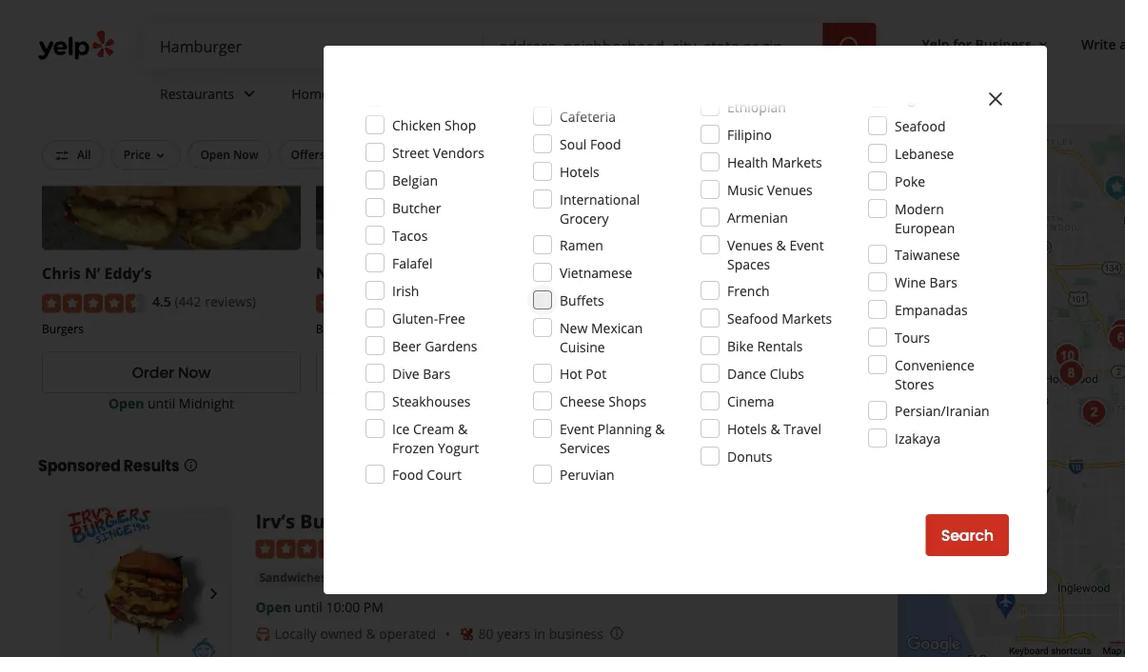 Task type: vqa. For each thing, say whether or not it's contained in the screenshot.
hot to the right
yes



Task type: locate. For each thing, give the bounding box(es) containing it.
cafeteria
[[560, 107, 616, 125]]

16 years in business v2 image
[[460, 627, 475, 642]]

1 horizontal spatial event
[[790, 236, 824, 254]]

fast
[[364, 321, 385, 337]]

9:00
[[730, 394, 756, 412]]

2 vertical spatial food
[[392, 465, 424, 483]]

order now link up open until 10:30 pm
[[316, 352, 575, 394]]

keyboard shortcuts button
[[1009, 644, 1092, 657]]

0 horizontal spatial burger
[[359, 263, 411, 283]]

midnight
[[179, 394, 234, 412]]

1 horizontal spatial services
[[560, 439, 611, 457]]

hotels down 9:00
[[728, 420, 767, 438]]

previous image
[[69, 583, 91, 606]]

convenience stores
[[895, 356, 975, 393]]

1 horizontal spatial for
[[954, 35, 972, 53]]

user actions element
[[907, 27, 1126, 65]]

0 horizontal spatial hotels
[[560, 162, 600, 180]]

for for yelp
[[954, 35, 972, 53]]

1 vertical spatial business
[[707, 362, 772, 384]]

search button
[[926, 514, 1010, 556]]

venues down health markets
[[767, 180, 813, 199]]

2 horizontal spatial burgers
[[590, 321, 632, 337]]

1 horizontal spatial bars
[[930, 273, 958, 291]]

services inside event planning & services
[[560, 439, 611, 457]]

1 horizontal spatial reviews)
[[482, 293, 533, 311]]

1 horizontal spatial pm
[[489, 394, 510, 412]]

& right owned
[[366, 626, 376, 644]]

all button
[[42, 140, 103, 170]]

search dialog
[[0, 0, 1126, 657]]

international
[[560, 190, 640, 208]]

hot down "filipino" in the right top of the page
[[745, 147, 765, 162]]

reviews) right the free in the left top of the page
[[482, 293, 533, 311]]

burgers up cuisine
[[590, 321, 632, 337]]

1 vertical spatial hot
[[560, 364, 583, 382]]

irv's burgers image
[[1049, 338, 1087, 376], [1076, 394, 1114, 432], [1076, 394, 1114, 432]]

markets for health markets
[[772, 153, 823, 171]]

open inside button
[[200, 147, 230, 162]]

0 horizontal spatial event
[[560, 420, 595, 438]]

food down frozen
[[392, 465, 424, 483]]

4 star rating image
[[316, 294, 419, 313]]

irv's burgers link
[[256, 508, 374, 534]]

delivery
[[328, 147, 373, 162]]

offers left delivery
[[291, 147, 325, 162]]

hot inside search "dialog"
[[560, 364, 583, 382]]

bike
[[728, 337, 754, 355]]

(442
[[175, 293, 202, 311]]

dive
[[392, 364, 420, 382]]

& right planning
[[655, 420, 665, 438]]

1 vertical spatial markets
[[782, 309, 833, 327]]

1 vertical spatial event
[[560, 420, 595, 438]]

2 horizontal spatial pm
[[760, 394, 780, 412]]

new right and
[[792, 147, 817, 162]]

now inside burgers, fast food order now
[[452, 362, 485, 384]]

business categories element
[[145, 69, 1126, 124]]

0 horizontal spatial bars
[[423, 364, 451, 382]]

street vendors
[[392, 143, 485, 161]]

0 horizontal spatial order now link
[[42, 352, 301, 394]]

1 horizontal spatial hotels
[[728, 420, 767, 438]]

order
[[132, 362, 174, 384], [406, 362, 448, 384]]

(1.3k right "4.1"
[[723, 293, 753, 311]]

order up open until midnight
[[132, 362, 174, 384]]

venues up spaces
[[728, 236, 773, 254]]

offers delivery button
[[279, 140, 386, 169]]

open for open until 10:30 pm
[[381, 394, 417, 412]]

0 horizontal spatial (1.3k
[[449, 293, 479, 311]]

& up yogurt
[[458, 420, 468, 438]]

irish
[[392, 281, 419, 300]]

event down cheese
[[560, 420, 595, 438]]

1 horizontal spatial new
[[792, 147, 817, 162]]

0 vertical spatial hot
[[745, 147, 765, 162]]

for right yelp
[[954, 35, 972, 53]]

10:00
[[326, 599, 360, 617]]

1 vertical spatial for
[[656, 147, 672, 162]]

hook
[[590, 263, 630, 283]]

offers left takeout
[[509, 147, 544, 162]]

grocery
[[560, 209, 609, 227]]

eddy's
[[104, 263, 152, 283]]

seafood down french
[[728, 309, 779, 327]]

cream
[[413, 420, 455, 438]]

1 vertical spatial seafood
[[728, 309, 779, 327]]

order now link
[[42, 352, 301, 394], [316, 352, 575, 394]]

services
[[333, 84, 383, 102], [560, 439, 611, 457]]

services right home
[[333, 84, 383, 102]]

16 locally owned v2 image
[[256, 627, 271, 642]]

map region
[[669, 9, 1126, 657]]

& inside venues & event spaces
[[777, 236, 787, 254]]

reviews) right (442
[[205, 293, 256, 311]]

hot inside button
[[745, 147, 765, 162]]

0 vertical spatial markets
[[772, 153, 823, 171]]

order now link for nexx burger
[[316, 352, 575, 394]]

sandwiches link
[[256, 569, 330, 588]]

0 vertical spatial business
[[976, 35, 1032, 53]]

1 horizontal spatial hot
[[745, 147, 765, 162]]

0 vertical spatial hotels
[[560, 162, 600, 180]]

burger
[[359, 263, 411, 283], [634, 263, 686, 283]]

burgers up 4.3 star rating image
[[300, 508, 374, 534]]

business down the bike
[[707, 362, 772, 384]]

burgers
[[42, 321, 84, 337], [590, 321, 632, 337], [300, 508, 374, 534]]

food
[[590, 135, 622, 153], [388, 321, 415, 337], [392, 465, 424, 483]]

1 order now link from the left
[[42, 352, 301, 394]]

until for until midnight
[[148, 394, 175, 412]]

1 horizontal spatial order now link
[[316, 352, 575, 394]]

until for until 10:00 pm
[[295, 599, 323, 617]]

event inside venues & event spaces
[[790, 236, 824, 254]]

open for open now
[[200, 147, 230, 162]]

now up midnight
[[178, 362, 211, 384]]

offers for offers delivery
[[291, 147, 325, 162]]

hollywood burger image
[[1102, 320, 1126, 358]]

hot left pot
[[560, 364, 583, 382]]

convenience
[[895, 356, 975, 374]]

for inside user actions element
[[954, 35, 972, 53]]

bars up empanadas
[[930, 273, 958, 291]]

2 offers from the left
[[509, 147, 544, 162]]

event inside event planning & services
[[560, 420, 595, 438]]

order now link up open until midnight
[[42, 352, 301, 394]]

sponsored
[[38, 455, 121, 477]]

0 horizontal spatial business
[[707, 362, 772, 384]]

home services link
[[276, 69, 425, 124]]

chris
[[42, 263, 81, 283]]

new up cuisine
[[560, 319, 588, 337]]

1 vertical spatial venues
[[728, 236, 773, 254]]

markets up music venues
[[772, 153, 823, 171]]

1 horizontal spatial order
[[406, 362, 448, 384]]

food right soul
[[590, 135, 622, 153]]

info icon image
[[610, 626, 625, 641], [610, 626, 625, 641]]

(1.3k up gardens
[[449, 293, 479, 311]]

2 order now link from the left
[[316, 352, 575, 394]]

seafood for seafood markets
[[728, 309, 779, 327]]

& inside event planning & services
[[655, 420, 665, 438]]

a
[[1120, 35, 1126, 53]]

3 reviews) from the left
[[756, 293, 807, 311]]

0 vertical spatial event
[[790, 236, 824, 254]]

persian/iranian
[[895, 401, 990, 420]]

2 horizontal spatial reviews)
[[756, 293, 807, 311]]

order now link for chris n' eddy's
[[42, 352, 301, 394]]

4.1 star rating image
[[590, 294, 693, 313]]

2 horizontal spatial now
[[452, 362, 485, 384]]

burgers down 4.5 star rating image
[[42, 321, 84, 337]]

services up peruvian
[[560, 439, 611, 457]]

order inside the order now link
[[132, 362, 174, 384]]

0 horizontal spatial burgers
[[42, 321, 84, 337]]

open up the 16 locally owned v2 'image'
[[256, 599, 291, 617]]

stores
[[895, 375, 935, 393]]

1 vertical spatial services
[[560, 439, 611, 457]]

now down '24 chevron down v2' icon
[[233, 147, 259, 162]]

1 horizontal spatial now
[[233, 147, 259, 162]]

mexican
[[591, 319, 643, 337]]

2 order from the left
[[406, 362, 448, 384]]

rentals
[[758, 337, 803, 355]]

good for dinner button
[[612, 140, 725, 169]]

hotels for hotels
[[560, 162, 600, 180]]

until
[[148, 394, 175, 412], [421, 394, 448, 412], [699, 394, 726, 412], [295, 599, 323, 617]]

1 horizontal spatial offers
[[509, 147, 544, 162]]

hook burger image
[[1099, 169, 1126, 207]]

venues & event spaces
[[728, 236, 824, 273]]

hot
[[745, 147, 765, 162], [560, 364, 583, 382]]

hotels down soul
[[560, 162, 600, 180]]

1 vertical spatial food
[[388, 321, 415, 337]]

1 horizontal spatial business
[[976, 35, 1032, 53]]

1 reviews) from the left
[[205, 293, 256, 311]]

cuisine
[[560, 338, 605, 356]]

1 vertical spatial bars
[[423, 364, 451, 382]]

until up the cream
[[421, 394, 448, 412]]

open for open until midnight
[[108, 394, 144, 412]]

search
[[942, 525, 994, 546]]

write
[[1082, 35, 1117, 53]]

open up ice
[[381, 394, 417, 412]]

bars down beer gardens
[[423, 364, 451, 382]]

0 vertical spatial seafood
[[895, 117, 946, 135]]

pm for open until 10:00 pm
[[364, 599, 384, 617]]

seafood for seafood
[[895, 117, 946, 135]]

pm
[[489, 394, 510, 412], [760, 394, 780, 412], [364, 599, 384, 617]]

modern
[[895, 200, 945, 218]]

0 horizontal spatial for
[[656, 147, 672, 162]]

2 reviews) from the left
[[482, 293, 533, 311]]

map d
[[1103, 645, 1126, 657]]

None search field
[[145, 23, 881, 69]]

2 burger from the left
[[634, 263, 686, 283]]

event planning & services
[[560, 420, 665, 457]]

gardens
[[425, 337, 478, 355]]

1 horizontal spatial seafood
[[895, 117, 946, 135]]

reservations
[[406, 147, 477, 162]]

0 horizontal spatial seafood
[[728, 309, 779, 327]]

offers for offers takeout
[[509, 147, 544, 162]]

0 vertical spatial bars
[[930, 273, 958, 291]]

business left 16 chevron down v2 icon
[[976, 35, 1032, 53]]

markets
[[772, 153, 823, 171], [782, 309, 833, 327]]

offers takeout button
[[497, 140, 604, 169]]

burger up 4.1 star rating 'image'
[[634, 263, 686, 283]]

business inside yelp for business button
[[976, 35, 1032, 53]]

0 vertical spatial new
[[792, 147, 817, 162]]

good
[[624, 147, 653, 162]]

cheese shops
[[560, 392, 647, 410]]

burgers, fast food order now
[[316, 321, 485, 384]]

close image
[[985, 88, 1008, 111]]

wine bars
[[895, 273, 958, 291]]

seafood down nightlife
[[895, 117, 946, 135]]

0 horizontal spatial now
[[178, 362, 211, 384]]

spaces
[[728, 255, 771, 273]]

hook burger link
[[590, 263, 686, 283]]

venues
[[767, 180, 813, 199], [728, 236, 773, 254]]

order now
[[132, 362, 211, 384]]

shops
[[609, 392, 647, 410]]

0 horizontal spatial reviews)
[[205, 293, 256, 311]]

1 vertical spatial hotels
[[728, 420, 767, 438]]

until for until 10:30 pm
[[421, 394, 448, 412]]

event down music venues
[[790, 236, 824, 254]]

& down armenian
[[777, 236, 787, 254]]

0 vertical spatial services
[[333, 84, 383, 102]]

0 horizontal spatial services
[[333, 84, 383, 102]]

0 horizontal spatial order
[[132, 362, 174, 384]]

now inside button
[[233, 147, 259, 162]]

1 offers from the left
[[291, 147, 325, 162]]

1 burger from the left
[[359, 263, 411, 283]]

order up "steakhouses"
[[406, 362, 448, 384]]

80
[[479, 626, 494, 644]]

now
[[233, 147, 259, 162], [178, 362, 211, 384], [452, 362, 485, 384]]

open down the order now
[[108, 394, 144, 412]]

pm up hotels & travel
[[760, 394, 780, 412]]

1 horizontal spatial burger
[[634, 263, 686, 283]]

&
[[777, 236, 787, 254], [458, 420, 468, 438], [655, 420, 665, 438], [771, 420, 781, 438], [366, 626, 376, 644]]

until down the order now
[[148, 394, 175, 412]]

markets up rentals at the right
[[782, 309, 833, 327]]

dinner
[[675, 147, 713, 162]]

for inside the filters group
[[656, 147, 672, 162]]

burger up 4 star rating image on the top left of page
[[359, 263, 411, 283]]

food right fast on the left of the page
[[388, 321, 415, 337]]

0 horizontal spatial pm
[[364, 599, 384, 617]]

keyboard shortcuts
[[1009, 645, 1092, 657]]

for for good
[[656, 147, 672, 162]]

open
[[200, 147, 230, 162], [108, 394, 144, 412], [381, 394, 417, 412], [256, 599, 291, 617]]

pm right 10:00
[[364, 599, 384, 617]]

0 horizontal spatial offers
[[291, 147, 325, 162]]

1 horizontal spatial (1.3k
[[723, 293, 753, 311]]

now for open now
[[233, 147, 259, 162]]

80 years in business
[[479, 626, 604, 644]]

open down restaurants link at top left
[[200, 147, 230, 162]]

0 vertical spatial for
[[954, 35, 972, 53]]

0 horizontal spatial new
[[560, 319, 588, 337]]

reviews) up rentals at the right
[[756, 293, 807, 311]]

bars for dive bars
[[423, 364, 451, 382]]

until up locally
[[295, 599, 323, 617]]

hot for hot and new
[[745, 147, 765, 162]]

armenian
[[728, 208, 789, 226]]

yelp
[[923, 35, 950, 53]]

home services
[[292, 84, 383, 102]]

1 vertical spatial new
[[560, 319, 588, 337]]

& inside ice cream & frozen yogurt
[[458, 420, 468, 438]]

business
[[549, 626, 604, 644]]

pm right 10:30 on the bottom left
[[489, 394, 510, 412]]

open until 10:30 pm
[[381, 394, 510, 412]]

bars
[[930, 273, 958, 291], [423, 364, 451, 382]]

for right 'good'
[[656, 147, 672, 162]]

& for ice cream & frozen yogurt
[[458, 420, 468, 438]]

1 order from the left
[[132, 362, 174, 384]]

now up 10:30 on the bottom left
[[452, 362, 485, 384]]

0 horizontal spatial hot
[[560, 364, 583, 382]]

buffets
[[560, 291, 604, 309]]

& for locally owned & operated
[[366, 626, 376, 644]]



Task type: describe. For each thing, give the bounding box(es) containing it.
street
[[392, 143, 430, 161]]

write a
[[1082, 35, 1126, 53]]

cinema
[[728, 392, 775, 410]]

yelp for business button
[[915, 27, 1059, 61]]

burger for order now
[[359, 263, 411, 283]]

d
[[1125, 645, 1126, 657]]

irv's burgers
[[256, 508, 374, 534]]

keyboard
[[1009, 645, 1049, 657]]

wine
[[895, 273, 927, 291]]

all
[[77, 147, 91, 162]]

burgers for order now
[[42, 321, 84, 337]]

seafood markets
[[728, 309, 833, 327]]

health
[[728, 153, 769, 171]]

24 chevron down v2 image
[[238, 82, 261, 105]]

irv's
[[256, 508, 295, 534]]

16 filter v2 image
[[54, 148, 70, 163]]

ethiopian
[[728, 98, 787, 116]]

view business link
[[590, 352, 849, 394]]

for the win image
[[1104, 313, 1126, 351]]

write a link
[[1074, 27, 1126, 61]]

falafel
[[392, 254, 433, 272]]

4.5 star rating image
[[42, 294, 145, 313]]

burgers,
[[316, 321, 361, 337]]

gluten-
[[392, 309, 438, 327]]

pm for open until 10:30 pm
[[489, 394, 510, 412]]

filters group
[[38, 140, 833, 170]]

lebanese
[[895, 144, 955, 162]]

hook burger
[[590, 263, 686, 283]]

map
[[1103, 645, 1122, 657]]

ice cream & frozen yogurt
[[392, 420, 479, 457]]

4.5
[[152, 293, 171, 311]]

dance clubs
[[728, 364, 805, 382]]

food court
[[392, 465, 462, 483]]

1 horizontal spatial burgers
[[300, 508, 374, 534]]

health markets
[[728, 153, 823, 171]]

view business
[[667, 362, 772, 384]]

beer gardens
[[392, 337, 478, 355]]

1 (1.3k from the left
[[449, 293, 479, 311]]

4.5 (442 reviews)
[[152, 293, 256, 311]]

google image
[[903, 632, 966, 657]]

irv's burgers image
[[61, 508, 233, 657]]

hot for hot pot
[[560, 364, 583, 382]]

services inside business categories element
[[333, 84, 383, 102]]

takeout
[[547, 147, 592, 162]]

offers takeout
[[509, 147, 592, 162]]

years
[[497, 626, 531, 644]]

slideshow element
[[61, 508, 233, 657]]

4.3 star rating image
[[256, 540, 359, 559]]

reviews) for view business
[[756, 293, 807, 311]]

empanadas
[[895, 301, 968, 319]]

chris n' eddy's
[[42, 263, 152, 283]]

10:30
[[452, 394, 486, 412]]

filipino
[[728, 125, 772, 143]]

2 (1.3k from the left
[[723, 293, 753, 311]]

& for event planning & services
[[655, 420, 665, 438]]

hot and new button
[[733, 140, 830, 169]]

free
[[438, 309, 466, 327]]

open until 10:00 pm
[[256, 599, 384, 617]]

dance
[[728, 364, 767, 382]]

hot and new
[[745, 147, 817, 162]]

(1.3k reviews)
[[449, 293, 533, 311]]

venues inside venues & event spaces
[[728, 236, 773, 254]]

taiwanese
[[895, 245, 961, 263]]

cheese
[[560, 392, 605, 410]]

n'
[[85, 263, 100, 283]]

ice
[[392, 420, 410, 438]]

vendors
[[433, 143, 485, 161]]

poke
[[895, 172, 926, 190]]

new inside new mexican cuisine
[[560, 319, 588, 337]]

burger for view business
[[634, 263, 686, 283]]

peruvian
[[560, 465, 615, 483]]

new mexican cuisine
[[560, 319, 643, 356]]

reviews) for order now
[[205, 293, 256, 311]]

results
[[124, 455, 180, 477]]

open for open until 10:00 pm
[[256, 599, 291, 617]]

trophies burger club image
[[1053, 355, 1091, 393]]

ramen
[[560, 236, 604, 254]]

hot pot
[[560, 364, 607, 382]]

soul
[[560, 135, 587, 153]]

until left 9:00
[[699, 394, 726, 412]]

4.1 (1.3k reviews)
[[701, 293, 807, 311]]

operated
[[379, 626, 436, 644]]

donuts
[[728, 447, 773, 465]]

belgian
[[392, 171, 438, 189]]

search image
[[839, 35, 862, 58]]

chris n' eddy's link
[[42, 263, 152, 283]]

16 chevron down v2 image
[[1036, 37, 1051, 52]]

travel
[[784, 420, 822, 438]]

tacos
[[392, 226, 428, 244]]

court
[[427, 465, 462, 483]]

business inside view business link
[[707, 362, 772, 384]]

sandwiches
[[260, 570, 327, 586]]

now for order now
[[178, 362, 211, 384]]

bars for wine bars
[[930, 273, 958, 291]]

hotels for hotels & travel
[[728, 420, 767, 438]]

0 vertical spatial food
[[590, 135, 622, 153]]

gluten-free
[[392, 309, 466, 327]]

open until midnight
[[108, 394, 234, 412]]

restaurants link
[[145, 69, 276, 124]]

markets for seafood markets
[[782, 309, 833, 327]]

izakaya
[[895, 429, 941, 447]]

16 info v2 image
[[183, 458, 199, 473]]

open now button
[[188, 140, 271, 169]]

butcher
[[392, 199, 441, 217]]

order inside burgers, fast food order now
[[406, 362, 448, 384]]

hotels & travel
[[728, 420, 822, 438]]

planning
[[598, 420, 652, 438]]

0 vertical spatial venues
[[767, 180, 813, 199]]

and
[[768, 147, 789, 162]]

burgers for view business
[[590, 321, 632, 337]]

european
[[895, 219, 956, 237]]

food inside burgers, fast food order now
[[388, 321, 415, 337]]

new inside button
[[792, 147, 817, 162]]

next image
[[202, 583, 225, 606]]

reservations button
[[393, 140, 489, 169]]

restaurants
[[160, 84, 235, 102]]

& left travel
[[771, 420, 781, 438]]

frozen
[[392, 439, 435, 457]]

yogurt
[[438, 439, 479, 457]]

open now
[[200, 147, 259, 162]]



